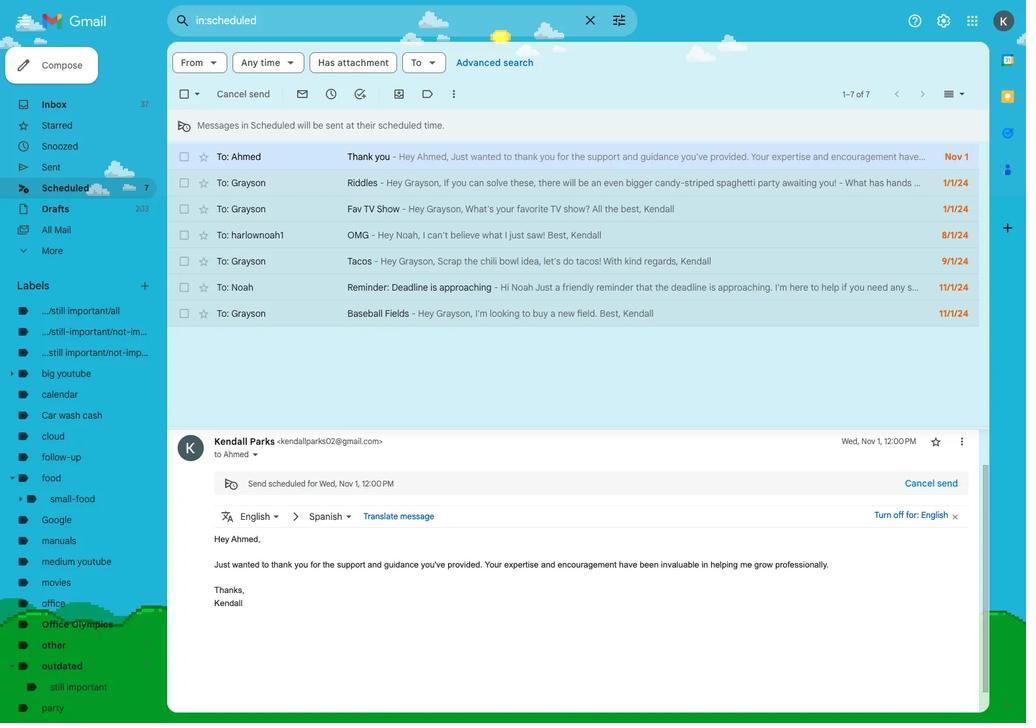 Task type: locate. For each thing, give the bounding box(es) containing it.
a right buy
[[551, 308, 556, 319]]

show details image
[[251, 451, 259, 459]]

english up hey ahmed, at the left of page
[[240, 510, 270, 522]]

hey up show
[[387, 177, 403, 189]]

helping left me
[[711, 560, 738, 570]]

important/not- up "...still important/not-important" link
[[70, 326, 131, 338]]

...still important/not-important link
[[42, 347, 167, 359]]

messages
[[197, 120, 239, 131]]

harlownoah1
[[231, 229, 284, 241]]

professionally.
[[775, 560, 829, 570]]

support down the "spanish" 'list box'
[[337, 560, 365, 570]]

i'm
[[775, 282, 787, 293], [475, 308, 487, 319]]

2 to: grayson from the top
[[217, 203, 266, 215]]

1 for 1
[[146, 619, 149, 629]]

scheduled
[[378, 120, 422, 131], [268, 478, 306, 488]]

0 vertical spatial been
[[921, 151, 942, 163]]

1 horizontal spatial thank
[[514, 151, 538, 163]]

scheduled up the drafts link
[[42, 182, 89, 194]]

support image
[[907, 13, 923, 29]]

1 vertical spatial a
[[551, 308, 556, 319]]

their
[[357, 120, 376, 131]]

english inside list box
[[240, 510, 270, 522]]

0 horizontal spatial party
[[42, 702, 64, 714]]

toolbar
[[871, 202, 975, 216]]

fav tv show - hey grayson, what's your favorite tv show? all the best, kendall
[[348, 203, 674, 215]]

starred
[[42, 120, 73, 131]]

buy
[[533, 308, 548, 319]]

2 11/1/24 from the top
[[939, 308, 969, 319]]

party inside the labels navigation
[[42, 702, 64, 714]]

1 horizontal spatial is
[[709, 282, 716, 293]]

will inside row
[[563, 177, 576, 189]]

english right for:
[[921, 510, 948, 520]]

scheduled right send
[[268, 478, 306, 488]]

toggle split pane mode image
[[943, 88, 956, 101]]

0 vertical spatial scheduled
[[251, 120, 295, 131]]

1 vertical spatial nov
[[862, 436, 875, 446]]

0 horizontal spatial thank
[[271, 560, 292, 570]]

tv
[[364, 203, 375, 215], [550, 203, 561, 215]]

1 inside the labels navigation
[[146, 619, 149, 629]]

0 vertical spatial important
[[131, 326, 171, 338]]

1 horizontal spatial support
[[588, 151, 620, 163]]

ahmed for to ahmed
[[224, 449, 249, 459]]

cash
[[83, 410, 102, 421]]

0 horizontal spatial cancel send
[[217, 88, 270, 100]]

row up friendly
[[167, 248, 979, 274]]

0 horizontal spatial cancel
[[217, 88, 247, 100]]

to
[[504, 151, 512, 163], [811, 282, 819, 293], [1010, 282, 1019, 293], [522, 308, 531, 319], [214, 449, 221, 459], [262, 560, 269, 570]]

inbox
[[42, 99, 67, 110]]

is right deadline
[[430, 282, 437, 293]]

11/1/24 down 9/1/24
[[939, 282, 969, 293]]

1,
[[877, 436, 882, 446], [355, 478, 360, 488]]

advanced search options image
[[606, 7, 632, 33]]

2 vertical spatial support
[[337, 560, 365, 570]]

0 vertical spatial ahmed
[[231, 151, 261, 163]]

grayson up to: harlownoah1
[[231, 203, 266, 215]]

kendall down thanks,
[[214, 598, 243, 608]]

row down tacos!
[[167, 274, 1026, 300]]

0 horizontal spatial nov
[[339, 478, 353, 488]]

wed, nov 1, 12:00 pm
[[842, 436, 916, 446]]

reminder: deadline is approaching - hi noah just a friendly reminder that the deadline is approaching. i'm here to help if you need any support or collaboration to m
[[348, 282, 1026, 293]]

youtube right medium
[[77, 556, 112, 568]]

grayson for tacos
[[231, 255, 266, 267]]

important right still
[[67, 681, 107, 693]]

to: harlownoah1
[[217, 229, 284, 241]]

0 horizontal spatial english
[[240, 510, 270, 522]]

1, inside 'wed, nov 1, 12:00 pm' "cell"
[[877, 436, 882, 446]]

cancel
[[217, 88, 247, 100], [905, 477, 935, 489]]

support left the or
[[908, 282, 940, 293]]

1 horizontal spatial food
[[76, 493, 95, 505]]

1 to: from the top
[[217, 151, 229, 163]]

0 vertical spatial will
[[297, 120, 311, 131]]

0 vertical spatial ahmed,
[[417, 151, 449, 163]]

for
[[557, 151, 569, 163], [308, 478, 318, 488], [311, 560, 320, 570]]

1 horizontal spatial wed,
[[842, 436, 860, 446]]

all inside row
[[592, 203, 602, 215]]

9/1/24
[[942, 255, 969, 267]]

settings image
[[936, 13, 952, 29]]

kendall inside "thanks, kendall"
[[214, 598, 243, 608]]

1 tv from the left
[[364, 203, 375, 215]]

party left awaiting
[[758, 177, 780, 189]]

be inside row
[[578, 177, 589, 189]]

1 horizontal spatial provided.
[[710, 151, 749, 163]]

gmail image
[[42, 8, 113, 34]]

to: for omg
[[217, 229, 229, 241]]

0 vertical spatial your
[[751, 151, 770, 163]]

guidance
[[641, 151, 679, 163], [384, 560, 419, 570]]

None checkbox
[[178, 88, 191, 101], [178, 150, 191, 163], [178, 176, 191, 189], [178, 202, 191, 216], [178, 255, 191, 268], [178, 307, 191, 320], [178, 88, 191, 101], [178, 150, 191, 163], [178, 176, 191, 189], [178, 202, 191, 216], [178, 255, 191, 268], [178, 307, 191, 320]]

that
[[636, 282, 653, 293]]

row up the an
[[167, 144, 1026, 170]]

you've down message
[[421, 560, 445, 570]]

7 row from the top
[[167, 300, 979, 327]]

5 row from the top
[[167, 248, 979, 274]]

food
[[42, 472, 61, 484], [76, 493, 95, 505]]

to: grayson for riddles
[[217, 177, 266, 189]]

to: grayson down to: noah at left
[[217, 308, 266, 319]]

1 vertical spatial expertise
[[504, 560, 539, 570]]

tab list
[[990, 42, 1026, 676]]

be left "sent"
[[313, 120, 323, 131]]

main content
[[167, 42, 1026, 723]]

noah right hi
[[511, 282, 533, 293]]

helping
[[998, 151, 1026, 163], [711, 560, 738, 570]]

1 horizontal spatial party
[[758, 177, 780, 189]]

outdated
[[42, 660, 83, 672]]

0 horizontal spatial been
[[640, 560, 659, 570]]

small-
[[50, 493, 76, 505]]

7 for scheduled
[[145, 183, 149, 193]]

will left "sent"
[[297, 120, 311, 131]]

spanish
[[309, 510, 342, 522]]

1 to: grayson from the top
[[217, 177, 266, 189]]

important for ...still important/not-important
[[126, 347, 167, 359]]

0 horizontal spatial encouragement
[[558, 560, 617, 570]]

0 horizontal spatial all
[[42, 224, 52, 236]]

- right tacos
[[374, 255, 378, 267]]

all left mail
[[42, 224, 52, 236]]

thank inside row
[[514, 151, 538, 163]]

0 horizontal spatial send
[[249, 88, 270, 100]]

all right the show?
[[592, 203, 602, 215]]

translate message
[[363, 511, 434, 522]]

with
[[603, 255, 622, 267]]

believe
[[451, 229, 480, 241]]

approaching.
[[718, 282, 773, 293]]

4 to: from the top
[[217, 229, 229, 241]]

kind
[[625, 255, 642, 267]]

just up what's
[[451, 151, 468, 163]]

7 to: from the top
[[217, 308, 229, 319]]

cloud
[[42, 430, 65, 442]]

2 is from the left
[[709, 282, 716, 293]]

more image
[[448, 88, 461, 101]]

wed, inside "cell"
[[842, 436, 860, 446]]

speak
[[997, 177, 1022, 189]]

best, right saw!
[[548, 229, 569, 241]]

12:00 pm left not starred icon
[[884, 436, 916, 446]]

ahmed, down english option
[[231, 534, 261, 544]]

but
[[914, 177, 928, 189]]

noah,
[[396, 229, 421, 241]]

important/not- down .../still-important/not-important "link"
[[65, 347, 126, 359]]

best,
[[621, 203, 642, 215]]

1 vertical spatial cancel send button
[[895, 472, 969, 495]]

m
[[1021, 282, 1026, 293]]

medium
[[42, 556, 75, 568]]

to: left harlownoah1
[[217, 229, 229, 241]]

kendall right best,
[[644, 203, 674, 215]]

1 horizontal spatial noah
[[511, 282, 533, 293]]

11/1/24 down the or
[[939, 308, 969, 319]]

grayson down to: noah at left
[[231, 308, 266, 319]]

1 horizontal spatial encouragement
[[831, 151, 897, 163]]

1 up the clap?
[[965, 151, 969, 163]]

thanks, kendall
[[214, 585, 244, 608]]

<
[[277, 436, 281, 446]]

None checkbox
[[178, 229, 191, 242], [178, 281, 191, 294], [178, 229, 191, 242], [178, 281, 191, 294]]

3 grayson from the top
[[231, 255, 266, 267]]

1 grayson from the top
[[231, 177, 266, 189]]

just
[[451, 151, 468, 163], [535, 282, 553, 293], [214, 560, 230, 570]]

office
[[42, 619, 69, 630]]

to: up to: noah at left
[[217, 255, 229, 267]]

wanted up can
[[471, 151, 501, 163]]

4 grayson from the top
[[231, 308, 266, 319]]

1 horizontal spatial invaluable
[[945, 151, 986, 163]]

the left chili
[[464, 255, 478, 267]]

search
[[503, 57, 534, 69]]

in right nov 1
[[988, 151, 996, 163]]

english option
[[240, 508, 270, 526]]

cancel send button
[[212, 82, 275, 106], [895, 472, 969, 495]]

2 row from the top
[[167, 170, 1026, 196]]

to: for fav tv show
[[217, 203, 229, 215]]

.../still-important/not-important
[[42, 326, 171, 338]]

for up there
[[557, 151, 569, 163]]

1 horizontal spatial 1
[[843, 89, 846, 99]]

tv right the fav
[[364, 203, 375, 215]]

0 horizontal spatial provided.
[[448, 560, 483, 570]]

0 vertical spatial you've
[[681, 151, 708, 163]]

and
[[623, 151, 638, 163], [813, 151, 829, 163], [368, 560, 382, 570], [541, 560, 555, 570]]

8/1/24
[[942, 229, 969, 241]]

encouragement inside row
[[831, 151, 897, 163]]

1 noah from the left
[[231, 282, 253, 293]]

1 horizontal spatial 1,
[[877, 436, 882, 446]]

1 vertical spatial in
[[988, 151, 996, 163]]

cancel up messages
[[217, 88, 247, 100]]

to: grayson up to: noah at left
[[217, 255, 266, 267]]

1
[[843, 89, 846, 99], [965, 151, 969, 163], [146, 619, 149, 629]]

1 horizontal spatial 12:00 pm
[[884, 436, 916, 446]]

cancel send down any
[[217, 88, 270, 100]]

a left friendly
[[555, 282, 560, 293]]

7 for other
[[145, 640, 149, 650]]

0 horizontal spatial your
[[485, 560, 502, 570]]

row down the show?
[[167, 222, 979, 248]]

1 horizontal spatial in
[[702, 560, 708, 570]]

scheduled link
[[42, 182, 89, 194]]

0 horizontal spatial 12:00 pm
[[362, 478, 394, 488]]

None search field
[[167, 5, 638, 37]]

i left speak
[[993, 177, 995, 189]]

hey right thank
[[399, 151, 415, 163]]

i left the can't
[[423, 229, 425, 241]]

0 horizontal spatial 1,
[[355, 478, 360, 488]]

not starred image
[[930, 435, 943, 448]]

grayson down to: harlownoah1
[[231, 255, 266, 267]]

sent
[[326, 120, 344, 131]]

2 noah from the left
[[511, 282, 533, 293]]

english list box
[[240, 508, 283, 526]]

grayson down to: ahmed
[[231, 177, 266, 189]]

0 vertical spatial helping
[[998, 151, 1026, 163]]

1, left not starred icon
[[877, 436, 882, 446]]

parks
[[250, 436, 275, 447]]

to: down to: harlownoah1
[[217, 282, 229, 293]]

to: for thank you
[[217, 151, 229, 163]]

- right show
[[402, 203, 406, 215]]

0 vertical spatial cancel send
[[217, 88, 270, 100]]

1 horizontal spatial tv
[[550, 203, 561, 215]]

0 horizontal spatial guidance
[[384, 560, 419, 570]]

cancel up for:
[[905, 477, 935, 489]]

0 vertical spatial for
[[557, 151, 569, 163]]

0 horizontal spatial scheduled
[[42, 182, 89, 194]]

snooze image
[[325, 88, 338, 101]]

expertise inside row
[[772, 151, 811, 163]]

0 horizontal spatial is
[[430, 282, 437, 293]]

important/not- for ...still
[[65, 347, 126, 359]]

still important link
[[50, 681, 107, 693]]

guidance inside row
[[641, 151, 679, 163]]

1 vertical spatial 1,
[[355, 478, 360, 488]]

1 vertical spatial ahmed,
[[231, 534, 261, 544]]

kendall up 'deadline'
[[681, 255, 711, 267]]

2 vertical spatial nov
[[339, 478, 353, 488]]

hey right tacos
[[381, 255, 397, 267]]

1, up the "spanish" 'list box'
[[355, 478, 360, 488]]

3 to: from the top
[[217, 203, 229, 215]]

1 vertical spatial will
[[563, 177, 576, 189]]

party down still
[[42, 702, 64, 714]]

1 horizontal spatial nov
[[862, 436, 875, 446]]

grow
[[755, 560, 773, 570]]

cancel send up for:
[[905, 477, 958, 489]]

to: grayson for tacos
[[217, 255, 266, 267]]

cancel send button down any
[[212, 82, 275, 106]]

wanted inside row
[[471, 151, 501, 163]]

2 horizontal spatial in
[[988, 151, 996, 163]]

ahmed, up if
[[417, 151, 449, 163]]

2 grayson from the top
[[231, 203, 266, 215]]

hi
[[501, 282, 509, 293]]

0 horizontal spatial invaluable
[[661, 560, 699, 570]]

thank
[[348, 151, 373, 163]]

spanish list box
[[309, 508, 355, 526]]

0 vertical spatial thank
[[514, 151, 538, 163]]

i
[[993, 177, 995, 189], [423, 229, 425, 241], [505, 229, 507, 241]]

for inside row
[[557, 151, 569, 163]]

cancel send
[[217, 88, 270, 100], [905, 477, 958, 489]]

has attachment
[[318, 57, 389, 69]]

1 vertical spatial best,
[[600, 308, 621, 319]]

1 horizontal spatial send
[[937, 477, 958, 489]]

kendall
[[644, 203, 674, 215], [571, 229, 602, 241], [681, 255, 711, 267], [623, 308, 654, 319], [214, 436, 248, 447], [214, 598, 243, 608]]

to: up to: harlownoah1
[[217, 203, 229, 215]]

encouragement
[[831, 151, 897, 163], [558, 560, 617, 570]]

important
[[131, 326, 171, 338], [126, 347, 167, 359], [67, 681, 107, 693]]

all mail link
[[42, 224, 71, 236]]

to: grayson for baseball fields
[[217, 308, 266, 319]]

ahmed, inside row
[[417, 151, 449, 163]]

is right 'deadline'
[[709, 282, 716, 293]]

search mail image
[[171, 9, 195, 33]]

scheduled up to: ahmed
[[251, 120, 295, 131]]

cancel send button up for:
[[895, 472, 969, 495]]

1 horizontal spatial best,
[[600, 308, 621, 319]]

0 horizontal spatial scheduled
[[268, 478, 306, 488]]

1 vertical spatial youtube
[[77, 556, 112, 568]]

wanted down hey ahmed, at the left of page
[[232, 560, 260, 570]]

0 vertical spatial important/not-
[[70, 326, 131, 338]]

1 vertical spatial just
[[535, 282, 553, 293]]

car
[[42, 410, 57, 421]]

2 horizontal spatial nov
[[945, 151, 962, 163]]

1 horizontal spatial you've
[[681, 151, 708, 163]]

- left hi
[[494, 282, 498, 293]]

1 – 7 of 7
[[843, 89, 870, 99]]

inbox link
[[42, 99, 67, 110]]

1 11/1/24 from the top
[[939, 282, 969, 293]]

6 to: from the top
[[217, 282, 229, 293]]

to: down messages
[[217, 151, 229, 163]]

grayson for riddles
[[231, 177, 266, 189]]

1 vertical spatial been
[[640, 560, 659, 570]]

ahmed inside row
[[231, 151, 261, 163]]

grayson for fav tv show
[[231, 203, 266, 215]]

0 vertical spatial cancel send button
[[212, 82, 275, 106]]

guidance up candy-
[[641, 151, 679, 163]]

1 left of
[[843, 89, 846, 99]]

1 horizontal spatial i'm
[[775, 282, 787, 293]]

important up "...still important/not-important" link
[[131, 326, 171, 338]]

1 vertical spatial helping
[[711, 560, 738, 570]]

youtube
[[57, 368, 91, 380], [77, 556, 112, 568]]

thank
[[514, 151, 538, 163], [271, 560, 292, 570]]

row
[[167, 144, 1026, 170], [167, 170, 1026, 196], [167, 196, 979, 222], [167, 222, 979, 248], [167, 248, 979, 274], [167, 274, 1026, 300], [167, 300, 979, 327]]

i left "just"
[[505, 229, 507, 241]]

1 horizontal spatial expertise
[[772, 151, 811, 163]]

the up the show?
[[571, 151, 585, 163]]

2 horizontal spatial 1
[[965, 151, 969, 163]]

1 vertical spatial you've
[[421, 560, 445, 570]]

ahmed left show details icon
[[224, 449, 249, 459]]

best, right field.
[[600, 308, 621, 319]]

0 vertical spatial scheduled
[[378, 120, 422, 131]]

to: for baseball fields
[[217, 308, 229, 319]]

2 vertical spatial for
[[311, 560, 320, 570]]

all
[[592, 203, 602, 215], [42, 224, 52, 236]]

tacos!
[[576, 255, 602, 267]]

medium youtube link
[[42, 556, 112, 568]]

medium youtube
[[42, 556, 112, 568]]

time
[[261, 57, 280, 69]]

youtube for big youtube
[[57, 368, 91, 380]]

i'm left here
[[775, 282, 787, 293]]

to left buy
[[522, 308, 531, 319]]

1 horizontal spatial guidance
[[641, 151, 679, 163]]

to: for reminder: deadline is approaching
[[217, 282, 229, 293]]

important down .../still-important/not-important
[[126, 347, 167, 359]]

tacos
[[348, 255, 372, 267]]

to: noah
[[217, 282, 253, 293]]

to ahmed
[[214, 449, 249, 459]]

5 to: from the top
[[217, 255, 229, 267]]

4 to: grayson from the top
[[217, 308, 266, 319]]

row down friendly
[[167, 300, 979, 327]]

2 to: from the top
[[217, 177, 229, 189]]

row down the an
[[167, 196, 979, 222]]

to: down to: ahmed
[[217, 177, 229, 189]]

from
[[181, 57, 203, 69]]

1 horizontal spatial cancel send button
[[895, 472, 969, 495]]

off
[[894, 510, 904, 520]]

main menu image
[[16, 13, 31, 29]]

for down spanish option
[[311, 560, 320, 570]]

1 vertical spatial cancel send
[[905, 477, 958, 489]]

3 to: grayson from the top
[[217, 255, 266, 267]]

0 horizontal spatial expertise
[[504, 560, 539, 570]]

1 vertical spatial be
[[578, 177, 589, 189]]

ahmed,
[[417, 151, 449, 163], [231, 534, 261, 544]]

0 vertical spatial in
[[241, 120, 249, 131]]

provided. inside row
[[710, 151, 749, 163]]

0 vertical spatial invaluable
[[945, 151, 986, 163]]

the left best,
[[605, 203, 619, 215]]

1 vertical spatial ahmed
[[224, 449, 249, 459]]

thank up these,
[[514, 151, 538, 163]]

1 horizontal spatial cancel
[[905, 477, 935, 489]]



Task type: describe. For each thing, give the bounding box(es) containing it.
- right omg
[[371, 229, 375, 241]]

1 horizontal spatial helping
[[998, 151, 1026, 163]]

at
[[346, 120, 354, 131]]

any
[[890, 282, 905, 293]]

olympics
[[71, 619, 113, 630]]

0 horizontal spatial i
[[423, 229, 425, 241]]

cannot
[[930, 177, 959, 189]]

party link
[[42, 702, 64, 714]]

fav
[[348, 203, 362, 215]]

youtube for medium youtube
[[77, 556, 112, 568]]

0 vertical spatial food
[[42, 472, 61, 484]]

0 horizontal spatial helping
[[711, 560, 738, 570]]

1 vertical spatial i'm
[[475, 308, 487, 319]]

thanks,
[[214, 585, 244, 595]]

what's
[[465, 203, 494, 215]]

regards,
[[644, 255, 679, 267]]

important/all
[[68, 305, 120, 317]]

advanced search
[[456, 57, 534, 69]]

2 horizontal spatial i
[[993, 177, 995, 189]]

baseball fields - hey grayson, i'm looking to buy a new field. best, kendall
[[348, 308, 654, 319]]

car wash cash
[[42, 410, 102, 421]]

to: grayson for fav tv show
[[217, 203, 266, 215]]

Search mail text field
[[196, 14, 575, 27]]

scheduled inside main content
[[251, 120, 295, 131]]

other link
[[42, 639, 66, 651]]

grayson, down approaching
[[436, 308, 473, 319]]

labels image
[[422, 88, 435, 101]]

0 vertical spatial best,
[[548, 229, 569, 241]]

you've inside row
[[681, 151, 708, 163]]

wash
[[59, 410, 80, 421]]

your inside row
[[751, 151, 770, 163]]

clear search image
[[577, 7, 604, 33]]

sent
[[42, 161, 61, 173]]

still
[[50, 681, 64, 693]]

1 inside row
[[965, 151, 969, 163]]

turn
[[875, 510, 892, 520]]

grayson, left if
[[405, 177, 441, 189]]

hey up noah,
[[409, 203, 425, 215]]

reminder:
[[348, 282, 389, 293]]

ahmed for to: ahmed
[[231, 151, 261, 163]]

spanish option
[[309, 508, 342, 526]]

hey ahmed,
[[214, 534, 261, 544]]

grayson, down if
[[427, 203, 463, 215]]

0 horizontal spatial be
[[313, 120, 323, 131]]

11/1/24 for baseball fields - hey grayson, i'm looking to buy a new field. best, kendall
[[939, 308, 969, 319]]

riddles
[[348, 177, 378, 189]]

1 vertical spatial 12:00 pm
[[362, 478, 394, 488]]

3 row from the top
[[167, 196, 979, 222]]

.../still important/all link
[[42, 305, 120, 317]]

1 vertical spatial your
[[485, 560, 502, 570]]

reminder
[[596, 282, 634, 293]]

- right the clap?
[[986, 177, 990, 189]]

these,
[[510, 177, 536, 189]]

all inside the labels navigation
[[42, 224, 52, 236]]

drafts link
[[42, 203, 69, 215]]

kendall parks cell
[[214, 436, 383, 447]]

what
[[845, 177, 867, 189]]

to left help
[[811, 282, 819, 293]]

0 horizontal spatial have
[[619, 560, 637, 570]]

1 vertical spatial guidance
[[384, 560, 419, 570]]

grayson, up deadline
[[399, 255, 436, 267]]

grayson for baseball fields
[[231, 308, 266, 319]]

idea,
[[521, 255, 541, 267]]

1 horizontal spatial english
[[921, 510, 948, 520]]

collaboration
[[954, 282, 1008, 293]]

calendar link
[[42, 389, 78, 400]]

6 row from the top
[[167, 274, 1026, 300]]

- right thank
[[392, 151, 397, 163]]

send
[[248, 478, 266, 488]]

still important
[[50, 681, 107, 693]]

2 vertical spatial important
[[67, 681, 107, 693]]

0 vertical spatial cancel
[[217, 88, 247, 100]]

have inside row
[[899, 151, 919, 163]]

1 vertical spatial encouragement
[[558, 560, 617, 570]]

party inside row
[[758, 177, 780, 189]]

1 vertical spatial send
[[937, 477, 958, 489]]

turn off for: english
[[875, 510, 948, 520]]

1 vertical spatial wed,
[[319, 478, 337, 488]]

the down spanish option
[[323, 560, 335, 570]]

hey up thanks,
[[214, 534, 229, 544]]

important/not- for .../still-
[[70, 326, 131, 338]]

2 vertical spatial in
[[702, 560, 708, 570]]

0 horizontal spatial support
[[337, 560, 365, 570]]

0 horizontal spatial will
[[297, 120, 311, 131]]

kendall down that
[[623, 308, 654, 319]]

calendar
[[42, 389, 78, 400]]

baseball
[[348, 308, 383, 319]]

help
[[822, 282, 840, 293]]

>
[[379, 436, 383, 446]]

me
[[740, 560, 752, 570]]

0 horizontal spatial just
[[214, 560, 230, 570]]

to: ahmed
[[217, 151, 261, 163]]

1 is from the left
[[430, 282, 437, 293]]

from button
[[172, 52, 227, 73]]

2 tv from the left
[[550, 203, 561, 215]]

cloud link
[[42, 430, 65, 442]]

- right you!
[[839, 177, 843, 189]]

to down "english" list box
[[262, 560, 269, 570]]

7 for outdated
[[145, 661, 149, 671]]

1 vertical spatial provided.
[[448, 560, 483, 570]]

1 for 1 – 7 of 7
[[843, 89, 846, 99]]

toolbar inside row
[[871, 202, 975, 216]]

office link
[[42, 598, 65, 609]]

office olympics link
[[42, 619, 113, 630]]

1 horizontal spatial just
[[451, 151, 468, 163]]

1 vertical spatial for
[[308, 478, 318, 488]]

kendall up tacos!
[[571, 229, 602, 241]]

small-food
[[50, 493, 95, 505]]

1 vertical spatial wanted
[[232, 560, 260, 570]]

Not starred checkbox
[[930, 435, 943, 448]]

to left m
[[1010, 282, 1019, 293]]

1 horizontal spatial scheduled
[[378, 120, 422, 131]]

to up solve
[[504, 151, 512, 163]]

favorite
[[517, 203, 548, 215]]

here
[[790, 282, 808, 293]]

0 horizontal spatial you've
[[421, 560, 445, 570]]

0 vertical spatial a
[[555, 282, 560, 293]]

tacos - hey grayson, scrap the chili bowl idea, let's do tacos! with kind regards, kendall
[[348, 255, 711, 267]]

all mail
[[42, 224, 71, 236]]

1 row from the top
[[167, 144, 1026, 170]]

0 horizontal spatial ahmed,
[[231, 534, 261, 544]]

labels heading
[[17, 280, 138, 293]]

manuals
[[42, 535, 76, 547]]

snoozed
[[42, 140, 78, 152]]

approaching
[[439, 282, 492, 293]]

hey left noah,
[[378, 229, 394, 241]]

movies
[[42, 577, 71, 589]]

office
[[42, 598, 65, 609]]

big youtube
[[42, 368, 91, 380]]

or
[[943, 282, 951, 293]]

nov 1
[[945, 151, 969, 163]]

labels navigation
[[0, 42, 171, 723]]

time.
[[424, 120, 445, 131]]

follow-up link
[[42, 451, 81, 463]]

2 horizontal spatial support
[[908, 282, 940, 293]]

omg - hey noah, i can't believe what i just saw! best, kendall
[[348, 229, 602, 241]]

movies link
[[42, 577, 71, 589]]

in inside row
[[988, 151, 996, 163]]

move to inbox image
[[393, 88, 406, 101]]

4 row from the top
[[167, 222, 979, 248]]

- right fields
[[412, 308, 416, 319]]

1 vertical spatial invaluable
[[661, 560, 699, 570]]

11/1/24 for reminder: deadline is approaching - hi noah just a friendly reminder that the deadline is approaching. i'm here to help if you need any support or collaboration to m
[[939, 282, 969, 293]]

riddles - hey grayson, if you can solve these, there will be an even bigger candy-striped spaghetti party awaiting you! - what has hands but cannot clap? - i speak w
[[348, 177, 1026, 189]]

mark as unread image
[[296, 88, 309, 101]]

send scheduled for wed, nov 1, 12:00 pm
[[248, 478, 394, 488]]

hey right fields
[[418, 308, 434, 319]]

deadline
[[671, 282, 707, 293]]

candy-
[[655, 177, 685, 189]]

to: for riddles
[[217, 177, 229, 189]]

drafts
[[42, 203, 69, 215]]

the right that
[[655, 282, 669, 293]]

wed, nov 1, 12:00 pm cell
[[842, 435, 916, 448]]

do
[[563, 255, 574, 267]]

w
[[1024, 177, 1026, 189]]

add to tasks image
[[354, 88, 367, 101]]

just
[[510, 229, 524, 241]]

- right the riddles
[[380, 177, 384, 189]]

google
[[42, 514, 72, 526]]

new
[[558, 308, 575, 319]]

for:
[[906, 510, 919, 520]]

been inside row
[[921, 151, 942, 163]]

thank you - hey ahmed, just wanted to thank you for the support and guidance you've provided. your expertise and encouragement have been invaluable in helping
[[348, 151, 1026, 163]]

12:00 pm inside "cell"
[[884, 436, 916, 446]]

nov inside row
[[945, 151, 962, 163]]

to left show details icon
[[214, 449, 221, 459]]

mail
[[54, 224, 71, 236]]

invaluable inside row
[[945, 151, 986, 163]]

scheduled inside the labels navigation
[[42, 182, 89, 194]]

google link
[[42, 514, 72, 526]]

more button
[[0, 240, 157, 261]]

has
[[318, 57, 335, 69]]

kendall up to ahmed
[[214, 436, 248, 447]]

0 vertical spatial support
[[588, 151, 620, 163]]

bigger
[[626, 177, 653, 189]]

to: for tacos
[[217, 255, 229, 267]]

0 vertical spatial i'm
[[775, 282, 787, 293]]

any time button
[[233, 52, 305, 73]]

0 horizontal spatial cancel send button
[[212, 82, 275, 106]]

just wanted to thank you for the support and guidance you've provided. your expertise and encouragement have been invaluable in helping me grow professionally.
[[214, 560, 829, 570]]

nov inside "cell"
[[862, 436, 875, 446]]

sent link
[[42, 161, 61, 173]]

you!
[[819, 177, 837, 189]]

0 vertical spatial send
[[249, 88, 270, 100]]

1 horizontal spatial i
[[505, 229, 507, 241]]

...still
[[42, 347, 63, 359]]

main content containing from
[[167, 42, 1026, 723]]

scrap
[[438, 255, 462, 267]]

awaiting
[[782, 177, 817, 189]]

important for .../still-important/not-important
[[131, 326, 171, 338]]



Task type: vqa. For each thing, say whether or not it's contained in the screenshot.
EXPERTISE to the top
yes



